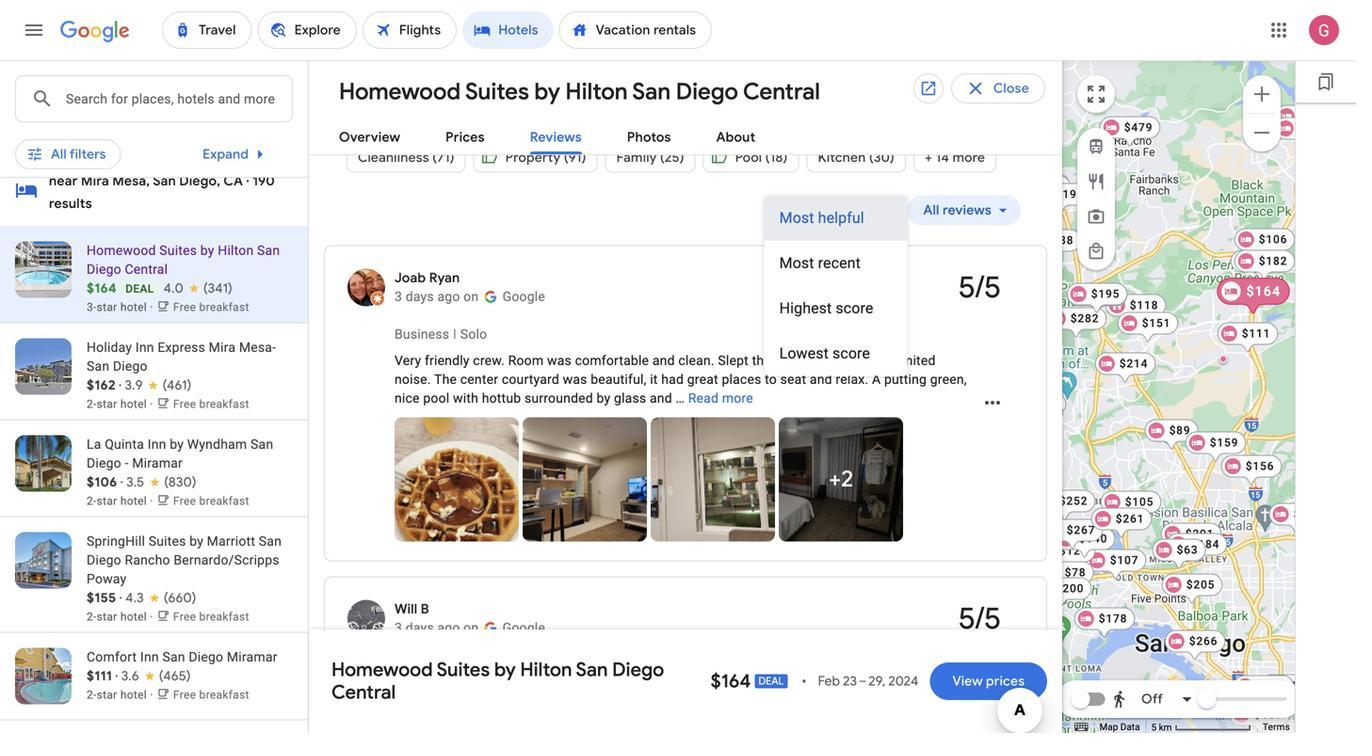 Task type: describe. For each thing, give the bounding box(es) containing it.
days for joab
[[406, 289, 434, 305]]

the inside very friendly crew. room was comfortable and clean. slept through the nights with limited noise. the center courtyard was beautiful,  it had great places to  seat and relax. a putting green, nice pool with hottub surrounded by glass and …
[[802, 353, 821, 369]]

photo 3 image
[[651, 418, 775, 542]]

3-
[[87, 301, 97, 314]]

"hailee"
[[426, 696, 473, 711]]

family (25) button
[[605, 143, 696, 173]]

will b link
[[395, 601, 429, 618]]

mesa-
[[239, 340, 276, 356]]

places
[[722, 372, 761, 388]]

+
[[925, 149, 932, 166]]

$182
[[1259, 255, 1288, 268]]

$155 link
[[1231, 250, 1291, 282]]

and down "lowest score"
[[810, 372, 832, 388]]

feb
[[818, 673, 840, 690]]

by inside springhill suites by marriott san diego rancho bernardo/scripps poway $155 ·
[[189, 534, 203, 550]]

took
[[505, 696, 532, 711]]

on for ryan
[[463, 289, 479, 305]]

la quinta inn by wyndham san diego - miramar $106 ·
[[87, 437, 273, 491]]

$129 link
[[1035, 540, 1095, 563]]

mira inside holiday inn express mira mesa- san diego $162 ·
[[209, 340, 236, 356]]

$155 inside springhill suites by marriott san diego rancho bernardo/scripps poway $155 ·
[[87, 590, 116, 606]]

$155 inside $155 link
[[1255, 255, 1284, 268]]

2-star hotel · for 3.6
[[87, 689, 156, 702]]

relax.
[[836, 372, 869, 388]]

business
[[395, 327, 449, 342]]

mira inside near mira mesa, san diego, ca · 190 results
[[81, 173, 109, 190]]

star for deal
[[97, 301, 117, 314]]

freeway
[[568, 677, 615, 693]]

$159
[[1210, 437, 1239, 450]]

$200
[[1055, 582, 1084, 596]]

best
[[460, 658, 487, 674]]

1 vertical spatial the
[[438, 658, 457, 674]]

read more
[[688, 391, 753, 406]]

professional
[[665, 696, 741, 711]]

0 vertical spatial of
[[422, 658, 434, 674]]

overview
[[339, 129, 400, 146]]

hilton inside homewood suites by hilton san diego central heading
[[565, 78, 628, 106]]

zoom out map image
[[1251, 121, 1273, 144]]

$200 link
[[1031, 578, 1092, 610]]

property (91) button
[[473, 143, 598, 173]]

inn inside la quinta inn by wyndham san diego - miramar $106 ·
[[148, 437, 166, 453]]

$164 for $164 deal
[[711, 670, 751, 694]]

san inside springhill suites by marriott san diego rancho bernardo/scripps poway $155 ·
[[259, 534, 282, 550]]

by inside homewood suites by hilton san diego central $164 deal
[[200, 243, 214, 259]]

suites up "hailee"
[[437, 658, 490, 682]]

diego inside heading
[[676, 78, 738, 106]]

(25)
[[660, 149, 684, 166]]

needs.
[[622, 696, 662, 711]]

and up close
[[791, 658, 813, 674]]

$201 link
[[1161, 523, 1222, 555]]

expand
[[203, 146, 249, 163]]

$182 link
[[1234, 250, 1295, 282]]

$106 link
[[1234, 228, 1295, 260]]

miramar inside comfort inn san diego miramar $111 ·
[[227, 650, 277, 665]]

marine lodge miramar (on military base) access required image
[[1220, 356, 1227, 363]]

$89
[[1169, 424, 1191, 437]]

3.6 out of 5 stars from 465 reviews image
[[121, 667, 191, 686]]

san inside holiday inn express mira mesa- san diego $162 ·
[[87, 359, 109, 374]]

$164 link
[[1217, 278, 1290, 316]]

is up service...a+++++
[[903, 677, 914, 693]]

(660)
[[164, 590, 196, 607]]

free for (830)
[[173, 495, 196, 508]]

4.0
[[163, 280, 184, 297]]

terms link
[[1263, 722, 1290, 733]]

close
[[993, 80, 1029, 97]]

off
[[524, 677, 542, 693]]

near
[[49, 173, 78, 190]]

clean
[[755, 658, 787, 674]]

suites inside homewood suites by hilton san diego central $164 deal
[[159, 243, 197, 259]]

hilton inside one of the best homewood suites in san diego.  rooms are clean and water pressure is powerful. location is off the freeway and area has everything in close vicinity.  hilton is lucky to have "hailee" who took care of all our needs.  professional and outstanding service...a+++++
[[864, 677, 900, 693]]

joab ryan link
[[395, 270, 460, 287]]

is up lucky in the bottom of the page
[[910, 658, 920, 674]]

5/5 for b
[[958, 600, 1001, 639]]

ago for will b
[[437, 621, 460, 636]]

homewood inside one of the best homewood suites in san diego.  rooms are clean and water pressure is powerful. location is off the freeway and area has everything in close vicinity.  hilton is lucky to have "hailee" who took care of all our needs.  professional and outstanding service...a+++++
[[490, 658, 559, 674]]

surrounded
[[525, 391, 593, 406]]

ago for joab ryan
[[437, 289, 460, 305]]

lucky
[[917, 677, 948, 693]]

google for joab ryan
[[499, 289, 545, 305]]

free breakfast for (660)
[[173, 611, 249, 624]]

free breakfast for (465)
[[173, 689, 249, 702]]

pool (18)
[[735, 149, 788, 166]]

breakfast for (461)
[[199, 398, 249, 411]]

most helpful up recent
[[795, 202, 874, 219]]

diego,
[[179, 173, 221, 190]]

Review search input text field
[[385, 53, 1016, 72]]

$137
[[1058, 543, 1087, 556]]

4.3 out of 5 stars from 660 reviews image
[[125, 589, 196, 608]]

poway
[[87, 572, 127, 587]]

14
[[936, 149, 949, 166]]

$162 inside holiday inn express mira mesa- san diego $162 ·
[[87, 377, 116, 394]]

central inside homewood suites by hilton san diego central $164 deal
[[125, 262, 168, 277]]

b
[[421, 601, 429, 618]]

$106 inside la quinta inn by wyndham san diego - miramar $106 ·
[[87, 474, 117, 491]]

days for will
[[406, 621, 434, 636]]

filters
[[70, 146, 106, 163]]

$178
[[1099, 613, 1128, 626]]

2-star hotel · for 3.9
[[87, 398, 156, 411]]

location
[[455, 677, 507, 693]]

courtyard
[[502, 372, 559, 388]]

-
[[125, 456, 129, 471]]

pool
[[423, 391, 450, 406]]

photo 2 image
[[523, 418, 647, 542]]

service...a+++++
[[846, 696, 947, 711]]

free for (341)
[[173, 301, 196, 314]]

diego.
[[644, 658, 683, 674]]

homewood inside homewood suites by hilton san diego central
[[331, 658, 433, 682]]

near mira mesa, san diego, ca · 190 results heading
[[49, 170, 297, 215]]

0 vertical spatial in
[[604, 658, 615, 674]]

property
[[505, 149, 561, 166]]

and up 'needs.'
[[619, 677, 641, 693]]

review sort options list box
[[764, 195, 907, 376]]

3.5
[[126, 474, 144, 491]]

$111 inside comfort inn san diego miramar $111 ·
[[87, 668, 112, 685]]

2- for poway
[[87, 611, 97, 624]]

joab ryan
[[395, 270, 460, 287]]

through
[[752, 353, 799, 369]]

data
[[1121, 722, 1140, 733]]

1 vertical spatial in
[[765, 677, 776, 693]]

inn for (461)
[[135, 340, 154, 356]]

$107 link
[[1086, 550, 1146, 582]]

on for b
[[463, 621, 479, 636]]

kitchen (30)
[[818, 149, 895, 166]]

san inside homewood suites by hilton san diego central
[[576, 658, 608, 682]]

+ 14 more button
[[913, 143, 997, 173]]

green,
[[930, 372, 967, 388]]

water
[[817, 658, 850, 674]]

tab list containing overview
[[309, 114, 1062, 155]]

breakfast for (465)
[[199, 689, 249, 702]]

vicinity.
[[815, 677, 861, 693]]

hotel · for 3.9
[[120, 398, 153, 411]]

$151 link
[[1118, 312, 1178, 344]]

1 vertical spatial with
[[453, 391, 478, 406]]

diego inside comfort inn san diego miramar $111 ·
[[189, 650, 223, 665]]

hilton inside homewood suites by hilton san diego central
[[520, 658, 572, 682]]

$184
[[1191, 538, 1220, 551]]

crew.
[[473, 353, 505, 369]]

quinta
[[105, 437, 144, 453]]

san right (14)
[[632, 78, 671, 106]]

$159 link
[[1185, 432, 1246, 464]]

$105
[[1125, 496, 1154, 509]]

helpful up recent
[[818, 209, 864, 227]]

la jolla cove hotel & suites, $216 image
[[1006, 393, 1066, 425]]

most helpful up most recent
[[779, 209, 864, 227]]

highest score
[[779, 299, 873, 317]]

free for (660)
[[173, 611, 196, 624]]

san inside near mira mesa, san diego, ca · 190 results
[[153, 173, 176, 190]]

$140
[[1079, 533, 1108, 546]]

noise.
[[395, 372, 431, 388]]

2-star hotel · for 4.3
[[87, 611, 156, 624]]

homewood suites by hilton san diego central heading
[[324, 75, 820, 107]]

· inside la quinta inn by wyndham san diego - miramar $106 ·
[[120, 474, 123, 491]]

very
[[395, 353, 421, 369]]

empress hotel la jolla, $165 image
[[1003, 402, 1063, 434]]

3-star hotel ·
[[87, 301, 156, 314]]

family
[[616, 149, 657, 166]]

holiday
[[87, 340, 132, 356]]



Task type: vqa. For each thing, say whether or not it's contained in the screenshot.


Task type: locate. For each thing, give the bounding box(es) containing it.
cleanliness
[[358, 149, 429, 166]]

0 vertical spatial days
[[406, 289, 434, 305]]

· inside comfort inn san diego miramar $111 ·
[[115, 668, 118, 685]]

property (91)
[[505, 149, 586, 166]]

2 ago from the top
[[437, 621, 460, 636]]

one
[[395, 658, 418, 674]]

0 horizontal spatial miramar
[[132, 456, 183, 471]]

2- for ·
[[87, 398, 97, 411]]

5/5 for ryan
[[958, 268, 1001, 307]]

0 horizontal spatial mira
[[81, 173, 109, 190]]

and up had
[[652, 353, 675, 369]]

23 – 29,
[[843, 673, 885, 690]]

diego inside la quinta inn by wyndham san diego - miramar $106 ·
[[87, 456, 121, 471]]

1 ago from the top
[[437, 289, 460, 305]]

free for (461)
[[173, 398, 196, 411]]

$164 up 3-
[[87, 280, 117, 297]]

business ❘ solo
[[395, 327, 487, 342]]

and down $164 deal
[[745, 696, 767, 711]]

0 vertical spatial mira
[[81, 173, 109, 190]]

hilton inside homewood suites by hilton san diego central $164 deal
[[218, 243, 254, 259]]

the up the care
[[545, 677, 564, 693]]

photo 1 image
[[395, 418, 519, 542]]

$106 inside $106 link
[[1259, 233, 1288, 246]]

0 horizontal spatial of
[[422, 658, 434, 674]]

terms
[[1263, 722, 1290, 733]]

hotel · for 4.3
[[120, 611, 153, 624]]

springhill
[[87, 534, 145, 550]]

2- up the springhill
[[87, 495, 97, 508]]

free down (830)
[[173, 495, 196, 508]]

$214 link
[[1095, 353, 1156, 385]]

hotel · for 3.5
[[120, 495, 153, 508]]

$118 link
[[1105, 294, 1166, 317]]

1 vertical spatial 5/5
[[958, 600, 1001, 639]]

1 vertical spatial 3
[[395, 621, 402, 636]]

lowest
[[779, 345, 829, 363]]

5 hotel · from the top
[[120, 689, 153, 702]]

· inside holiday inn express mira mesa- san diego $162 ·
[[119, 377, 122, 394]]

$111
[[1242, 327, 1271, 340], [87, 668, 112, 685]]

3 hotel · from the top
[[120, 495, 153, 508]]

3.6
[[121, 668, 139, 685]]

2 star from the top
[[97, 398, 117, 411]]

$111 inside 'link'
[[1242, 327, 1271, 340]]

nice
[[395, 391, 420, 406]]

0 horizontal spatial more
[[722, 391, 753, 406]]

free breakfast down (461)
[[173, 398, 249, 411]]

1 horizontal spatial of
[[565, 696, 578, 711]]

san right mesa,
[[153, 173, 176, 190]]

4 breakfast from the top
[[199, 611, 249, 624]]

star for ·
[[97, 398, 117, 411]]

1 horizontal spatial to
[[952, 677, 964, 693]]

$184 link
[[1167, 534, 1227, 566]]

rancho
[[125, 553, 170, 568]]

3 for joab ryan
[[395, 289, 402, 305]]

main menu image
[[23, 19, 45, 41]]

3 2- from the top
[[87, 611, 97, 624]]

beautiful,
[[591, 372, 647, 388]]

1 vertical spatial $111
[[87, 668, 112, 685]]

2 free from the top
[[173, 398, 196, 411]]

2 horizontal spatial $164
[[1246, 284, 1281, 299]]

deal inside $164 deal
[[759, 675, 784, 688]]

3 days ago on for b
[[395, 621, 482, 636]]

photo 4 image
[[779, 418, 903, 542]]

inn inside comfort inn san diego miramar $111 ·
[[140, 650, 159, 665]]

· left 3.9
[[119, 377, 122, 394]]

inn up 3.6 out of 5 stars from 465 reviews image
[[140, 650, 159, 665]]

2 3 from the top
[[395, 621, 402, 636]]

2 3 days ago on from the top
[[395, 621, 482, 636]]

keyboard shortcuts image
[[1075, 723, 1088, 732]]

breakfast for (660)
[[199, 611, 249, 624]]

days down joab ryan link
[[406, 289, 434, 305]]

all filters button
[[15, 139, 121, 170]]

powerful.
[[395, 677, 451, 693]]

hotel · down 3.5
[[120, 495, 153, 508]]

$107
[[1110, 554, 1139, 567]]

$164 inside homewood suites by hilton san diego central $164 deal
[[87, 280, 117, 297]]

$106 up $182
[[1259, 233, 1288, 246]]

on up the best
[[463, 621, 479, 636]]

$162 inside $162 link
[[1249, 287, 1277, 300]]

0 horizontal spatial the
[[438, 658, 457, 674]]

0 vertical spatial to
[[765, 372, 777, 388]]

express
[[158, 340, 205, 356]]

0 horizontal spatial to
[[765, 372, 777, 388]]

3 star from the top
[[97, 495, 117, 508]]

2- down poway
[[87, 611, 97, 624]]

suites inside springhill suites by marriott san diego rancho bernardo/scripps poway $155 ·
[[149, 534, 186, 550]]

is left off
[[511, 677, 521, 693]]

to inside very friendly crew. room was comfortable and clean. slept through the nights with limited noise. the center courtyard was beautiful,  it had great places to  seat and relax. a putting green, nice pool with hottub surrounded by glass and …
[[765, 372, 777, 388]]

2 hotel · from the top
[[120, 398, 153, 411]]

0 vertical spatial more
[[953, 149, 985, 166]]

hotel · down 3.6
[[120, 689, 153, 702]]

most recent
[[779, 254, 861, 272]]

4 out of 5 stars from 341 reviews image
[[163, 279, 232, 298]]

deal up the 3-star hotel ·
[[126, 283, 154, 296]]

seat
[[780, 372, 806, 388]]

1 vertical spatial to
[[952, 677, 964, 693]]

5 free from the top
[[173, 689, 196, 702]]

0 horizontal spatial $155
[[87, 590, 116, 606]]

free breakfast down (660)
[[173, 611, 249, 624]]

0 horizontal spatial $106
[[87, 474, 117, 491]]

2 2-star hotel · from the top
[[87, 495, 156, 508]]

san inside one of the best homewood suites in san diego.  rooms are clean and water pressure is powerful. location is off the freeway and area has everything in close vicinity.  hilton is lucky to have "hailee" who took care of all our needs.  professional and outstanding service...a+++++
[[618, 658, 641, 674]]

map region
[[1062, 60, 1296, 734]]

$205 link
[[1162, 574, 1223, 606]]

1 vertical spatial miramar
[[227, 650, 277, 665]]

san inside comfort inn san diego miramar $111 ·
[[162, 650, 185, 665]]

0 vertical spatial central
[[743, 78, 820, 106]]

3 days ago on down ryan
[[395, 289, 482, 305]]

suites up rancho at the left of the page
[[149, 534, 186, 550]]

deal inside homewood suites by hilton san diego central $164 deal
[[126, 283, 154, 296]]

$267 link
[[1042, 519, 1103, 551]]

0 vertical spatial deal
[[126, 283, 154, 296]]

google up off
[[499, 621, 545, 636]]

0 vertical spatial the
[[802, 353, 821, 369]]

2-star hotel ·
[[87, 398, 156, 411], [87, 495, 156, 508], [87, 611, 156, 624], [87, 689, 156, 702]]

3 for will b
[[395, 621, 402, 636]]

1 days from the top
[[406, 289, 434, 305]]

1 horizontal spatial miramar
[[227, 650, 277, 665]]

san up (465)
[[162, 650, 185, 665]]

score for lowest score
[[833, 345, 870, 363]]

view larger map image
[[1085, 83, 1108, 105]]

homewood up have
[[331, 658, 433, 682]]

$89 link
[[1145, 420, 1198, 452]]

0 vertical spatial homewood suites by hilton san diego central
[[339, 78, 820, 106]]

free breakfast down the (341)
[[173, 301, 249, 314]]

1 free breakfast from the top
[[173, 301, 249, 314]]

breakfast up marriott on the bottom left of page
[[199, 495, 249, 508]]

1 vertical spatial $162
[[87, 377, 116, 394]]

diego
[[676, 78, 738, 106], [87, 262, 121, 277], [113, 359, 148, 374], [87, 456, 121, 471], [87, 553, 121, 568], [189, 650, 223, 665], [612, 658, 664, 682]]

glass
[[614, 391, 646, 406]]

diego down la
[[87, 456, 121, 471]]

$178 link
[[1074, 608, 1135, 640]]

miramar inside la quinta inn by wyndham san diego - miramar $106 ·
[[132, 456, 183, 471]]

suites inside heading
[[465, 78, 529, 106]]

all filters
[[51, 146, 106, 163]]

by inside very friendly crew. room was comfortable and clean. slept through the nights with limited noise. the center courtyard was beautiful,  it had great places to  seat and relax. a putting green, nice pool with hottub surrounded by glass and …
[[597, 391, 611, 406]]

miramar
[[132, 456, 183, 471], [227, 650, 277, 665]]

wyndham
[[187, 437, 247, 453]]

$261 link
[[1091, 508, 1152, 540]]

tab list
[[309, 114, 1062, 155]]

2-star hotel · for 3.5
[[87, 495, 156, 508]]

hotel · right 3-
[[120, 301, 153, 314]]

0 vertical spatial 5/5
[[958, 268, 1001, 307]]

are
[[732, 658, 751, 674]]

free down (465)
[[173, 689, 196, 702]]

breakfast
[[680, 104, 740, 121]]

1 vertical spatial days
[[406, 621, 434, 636]]

2 free breakfast from the top
[[173, 398, 249, 411]]

score for highest score
[[836, 299, 873, 317]]

free down 4.0
[[173, 301, 196, 314]]

score down recent
[[836, 299, 873, 317]]

$195 link
[[1067, 283, 1128, 315]]

1 vertical spatial more
[[722, 391, 753, 406]]

0 vertical spatial miramar
[[132, 456, 183, 471]]

$78 link
[[1040, 562, 1094, 594]]

inn right holiday
[[135, 340, 154, 356]]

(461)
[[163, 377, 192, 394]]

3
[[395, 289, 402, 305], [395, 621, 402, 636]]

by up (830)
[[170, 437, 184, 453]]

0 vertical spatial score
[[836, 299, 873, 317]]

our
[[599, 696, 618, 711]]

suites inside one of the best homewood suites in san diego.  rooms are clean and water pressure is powerful. location is off the freeway and area has everything in close vicinity.  hilton is lucky to have "hailee" who took care of all our needs.  professional and outstanding service...a+++++
[[563, 658, 600, 674]]

2 on from the top
[[463, 621, 479, 636]]

1 google from the top
[[499, 289, 545, 305]]

$155 up $164 link
[[1255, 255, 1284, 268]]

map data button
[[1100, 721, 1140, 734]]

0 vertical spatial google
[[499, 289, 545, 305]]

1 horizontal spatial $111
[[1242, 327, 1271, 340]]

deal down clean at the bottom
[[759, 675, 784, 688]]

0 vertical spatial $162
[[1249, 287, 1277, 300]]

more right 14
[[953, 149, 985, 166]]

mira down filters
[[81, 173, 109, 190]]

$164
[[87, 280, 117, 297], [1246, 284, 1281, 299], [711, 670, 751, 694]]

1 vertical spatial ago
[[437, 621, 460, 636]]

1 2-star hotel · from the top
[[87, 398, 156, 411]]

0 vertical spatial inn
[[135, 340, 154, 356]]

$267
[[1067, 524, 1095, 537]]

1 horizontal spatial $162
[[1249, 287, 1277, 300]]

star for poway
[[97, 611, 117, 624]]

$130 link
[[1233, 676, 1294, 708]]

0 vertical spatial 3 days ago on
[[395, 289, 482, 305]]

more inside read more button
[[722, 391, 753, 406]]

4 2-star hotel · from the top
[[87, 689, 156, 702]]

1 2- from the top
[[87, 398, 97, 411]]

1 vertical spatial mira
[[209, 340, 236, 356]]

5 free breakfast from the top
[[173, 689, 249, 702]]

with down center
[[453, 391, 478, 406]]

1 vertical spatial of
[[565, 696, 578, 711]]

breakfast down the (341)
[[199, 301, 249, 314]]

(71)
[[432, 149, 455, 166]]

ago
[[437, 289, 460, 305], [437, 621, 460, 636]]

homewood up the 3-star hotel ·
[[87, 243, 156, 259]]

1 horizontal spatial more
[[953, 149, 985, 166]]

0 horizontal spatial $111
[[87, 668, 112, 685]]

diego up (465)
[[189, 650, 223, 665]]

· inside springhill suites by marriott san diego rancho bernardo/scripps poway $155 ·
[[119, 590, 122, 607]]

$156 link
[[1221, 455, 1282, 487]]

nights
[[825, 353, 862, 369]]

days down b
[[406, 621, 434, 636]]

san down ca · 190 at the left of page
[[257, 243, 280, 259]]

1 vertical spatial deal
[[759, 675, 784, 688]]

diego up poway
[[87, 553, 121, 568]]

the up seat
[[802, 353, 821, 369]]

score up relax. at the right
[[833, 345, 870, 363]]

1 horizontal spatial with
[[866, 353, 891, 369]]

breakfast up wyndham
[[199, 398, 249, 411]]

breakfast down comfort inn san diego miramar $111 ·
[[199, 689, 249, 702]]

3 breakfast from the top
[[199, 495, 249, 508]]

1 3 days ago on from the top
[[395, 289, 482, 305]]

by inside heading
[[534, 78, 560, 106]]

0 vertical spatial on
[[463, 289, 479, 305]]

by up 4 out of 5 stars from 341 reviews "image"
[[200, 243, 214, 259]]

$266
[[1189, 635, 1218, 648]]

0 horizontal spatial deal
[[126, 283, 154, 296]]

4 2- from the top
[[87, 689, 97, 702]]

mira left the mesa-
[[209, 340, 236, 356]]

springhill suites by marriott san diego rancho bernardo/scripps poway $155 ·
[[87, 534, 282, 607]]

· left 3.5
[[120, 474, 123, 491]]

1 breakfast from the top
[[199, 301, 249, 314]]

1 horizontal spatial $164
[[711, 670, 751, 694]]

central inside heading
[[743, 78, 820, 106]]

read
[[688, 391, 719, 406]]

2 horizontal spatial central
[[743, 78, 820, 106]]

2- up la
[[87, 398, 97, 411]]

free breakfast for (830)
[[173, 495, 249, 508]]

0 horizontal spatial $162
[[87, 377, 116, 394]]

hotel · for 3.6
[[120, 689, 153, 702]]

was right room
[[547, 353, 572, 369]]

diego up 3.9
[[113, 359, 148, 374]]

google for will b
[[499, 621, 545, 636]]

3.5 out of 5 stars from 830 reviews image
[[126, 473, 196, 492]]

diego inside homewood suites by hilton san diego central $164 deal
[[87, 262, 121, 277]]

breakfast for (341)
[[199, 301, 249, 314]]

2 days from the top
[[406, 621, 434, 636]]

3 down will
[[395, 621, 402, 636]]

1 3 from the top
[[395, 289, 402, 305]]

score
[[836, 299, 873, 317], [833, 345, 870, 363]]

central up about
[[743, 78, 820, 106]]

1 5/5 from the top
[[958, 268, 1001, 307]]

· left 3.6
[[115, 668, 118, 685]]

0 vertical spatial with
[[866, 353, 891, 369]]

more inside + 14 more "button"
[[953, 149, 985, 166]]

open in new tab image
[[919, 79, 937, 98]]

0 horizontal spatial $164
[[87, 280, 117, 297]]

0 horizontal spatial in
[[604, 658, 615, 674]]

suites up 4.0
[[159, 243, 197, 259]]

helpful
[[831, 202, 874, 219], [818, 209, 864, 227]]

and …
[[650, 391, 685, 406]]

in up freeway
[[604, 658, 615, 674]]

of up powerful.
[[422, 658, 434, 674]]

1 vertical spatial central
[[125, 262, 168, 277]]

holiday inn express mira mesa- san diego $162 ·
[[87, 340, 276, 394]]

free down (660)
[[173, 611, 196, 624]]

suites up the prices
[[465, 78, 529, 106]]

of
[[422, 658, 434, 674], [565, 696, 578, 711]]

(91)
[[564, 149, 586, 166]]

san right wyndham
[[251, 437, 273, 453]]

1 vertical spatial was
[[563, 372, 587, 388]]

inn for (465)
[[140, 650, 159, 665]]

breakfast down bernardo/scripps
[[199, 611, 249, 624]]

$97 link
[[1269, 503, 1323, 535]]

marriott
[[207, 534, 255, 550]]

0 vertical spatial was
[[547, 353, 572, 369]]

slept
[[718, 353, 749, 369]]

on up solo in the left top of the page
[[463, 289, 479, 305]]

holiday inn express & suites solana beach-del mar, an ihg hotel, $131 image
[[1009, 174, 1070, 206]]

hotel · for 4.0
[[120, 301, 153, 314]]

$197 link
[[1010, 176, 1071, 208], [1031, 183, 1092, 215]]

diego inside springhill suites by marriott san diego rancho bernardo/scripps poway $155 ·
[[87, 553, 121, 568]]

$266 link
[[1165, 631, 1225, 663]]

recent
[[818, 254, 861, 272]]

$164 for $164
[[1246, 284, 1281, 299]]

2 breakfast from the top
[[199, 398, 249, 411]]

$164 down $182 link
[[1246, 284, 1281, 299]]

(14)
[[606, 104, 629, 121]]

central inside homewood suites by hilton san diego central
[[331, 681, 396, 705]]

view prices
[[952, 673, 1025, 690]]

$282
[[1071, 312, 1099, 325]]

diego up 'needs.'
[[612, 658, 664, 682]]

view prices button
[[930, 659, 1047, 704]]

4 star from the top
[[97, 611, 117, 624]]

1 vertical spatial 3 days ago on
[[395, 621, 482, 636]]

free breakfast down comfort inn san diego miramar $111 ·
[[173, 689, 249, 702]]

$479 link
[[1100, 116, 1160, 148]]

0 vertical spatial 3
[[395, 289, 402, 305]]

diego inside holiday inn express mira mesa- san diego $162 ·
[[113, 359, 148, 374]]

1 hotel · from the top
[[120, 301, 153, 314]]

3 free from the top
[[173, 495, 196, 508]]

to right lucky in the bottom of the page
[[952, 677, 964, 693]]

of left all
[[565, 696, 578, 711]]

0 horizontal spatial central
[[125, 262, 168, 277]]

1 vertical spatial inn
[[148, 437, 166, 453]]

2 horizontal spatial the
[[802, 353, 821, 369]]

1 horizontal spatial central
[[331, 681, 396, 705]]

4 free from the top
[[173, 611, 196, 624]]

free breakfast for (341)
[[173, 301, 249, 314]]

have
[[395, 696, 423, 711]]

1 horizontal spatial in
[[765, 677, 776, 693]]

2 5/5 from the top
[[958, 600, 1001, 639]]

2-star hotel · down 3.6
[[87, 689, 156, 702]]

tub
[[580, 104, 603, 121]]

3 days ago on for ryan
[[395, 289, 482, 305]]

4 free breakfast from the top
[[173, 611, 249, 624]]

homewood up off
[[490, 658, 559, 674]]

san inside homewood suites by hilton san diego central $164 deal
[[257, 243, 280, 259]]

free for (465)
[[173, 689, 196, 702]]

$155
[[1255, 255, 1284, 268], [87, 590, 116, 606]]

to down through
[[765, 372, 777, 388]]

by left off
[[494, 658, 516, 682]]

ca · 190
[[224, 173, 275, 190]]

$130
[[1258, 680, 1287, 694]]

$261
[[1116, 513, 1144, 526]]

by up reviews
[[534, 78, 560, 106]]

$140 link
[[1055, 528, 1115, 560]]

0 vertical spatial $111
[[1242, 327, 1271, 340]]

by inside homewood suites by hilton san diego central
[[494, 658, 516, 682]]

$169
[[1254, 709, 1283, 722]]

hilton
[[565, 78, 628, 106], [218, 243, 254, 259], [520, 658, 572, 682], [864, 677, 900, 693]]

5 star from the top
[[97, 689, 117, 702]]

$164 up 'professional'
[[711, 670, 751, 694]]

star up the springhill
[[97, 495, 117, 508]]

san up all
[[576, 658, 608, 682]]

the left the best
[[438, 658, 457, 674]]

prices
[[986, 673, 1025, 690]]

homewood inside homewood suites by hilton san diego central $164 deal
[[87, 243, 156, 259]]

1 vertical spatial homewood suites by hilton san diego central
[[331, 658, 664, 705]]

$169 link
[[1230, 704, 1290, 734]]

zoom in map image
[[1251, 83, 1273, 105]]

san down holiday
[[87, 359, 109, 374]]

1 horizontal spatial mira
[[209, 340, 236, 356]]

1 vertical spatial on
[[463, 621, 479, 636]]

free breakfast for (461)
[[173, 398, 249, 411]]

1 star from the top
[[97, 301, 117, 314]]

1 vertical spatial $155
[[87, 590, 116, 606]]

star down 'comfort'
[[97, 689, 117, 702]]

1 horizontal spatial $106
[[1259, 233, 1288, 246]]

1 vertical spatial $106
[[87, 474, 117, 491]]

2 2- from the top
[[87, 495, 97, 508]]

3 2-star hotel · from the top
[[87, 611, 156, 624]]

0 vertical spatial $155
[[1255, 255, 1284, 268]]

san inside la quinta inn by wyndham san diego - miramar $106 ·
[[251, 437, 273, 453]]

2 vertical spatial inn
[[140, 650, 159, 665]]

close button
[[951, 73, 1045, 104]]

care
[[535, 696, 562, 711]]

central down one
[[331, 681, 396, 705]]

free breakfast down (830)
[[173, 495, 249, 508]]

by inside la quinta inn by wyndham san diego - miramar $106 ·
[[170, 437, 184, 453]]

expand button
[[181, 139, 293, 170]]

5 breakfast from the top
[[199, 689, 249, 702]]

2 google from the top
[[499, 621, 545, 636]]

cleanliness (71)
[[358, 149, 455, 166]]

in down clean at the bottom
[[765, 677, 776, 693]]

1 horizontal spatial $155
[[1255, 255, 1284, 268]]

1 horizontal spatial the
[[545, 677, 564, 693]]

1 horizontal spatial deal
[[759, 675, 784, 688]]

breakfast (40) button
[[648, 97, 780, 128]]

2 vertical spatial the
[[545, 677, 564, 693]]

inn inside holiday inn express mira mesa- san diego $162 ·
[[135, 340, 154, 356]]

san right marriott on the bottom left of page
[[259, 534, 282, 550]]

2 vertical spatial central
[[331, 681, 396, 705]]

homewood suites by hilton san diego central inside heading
[[339, 78, 820, 106]]

helpful down the kitchen (30) button
[[831, 202, 874, 219]]

3.9 out of 5 stars from 461 reviews image
[[125, 376, 192, 395]]

star for miramar
[[97, 495, 117, 508]]

0 horizontal spatial with
[[453, 391, 478, 406]]

with up a in the right bottom of the page
[[866, 353, 891, 369]]

comfort inn san diego miramar $111 ·
[[87, 650, 277, 685]]

1 on from the top
[[463, 289, 479, 305]]

0 vertical spatial $106
[[1259, 233, 1288, 246]]

0 vertical spatial ago
[[437, 289, 460, 305]]

miramar hotel checkin image
[[1220, 356, 1227, 364]]

was up surrounded
[[563, 372, 587, 388]]

homewood inside homewood suites by hilton san diego central heading
[[339, 78, 461, 106]]

(18)
[[765, 149, 788, 166]]

4 hotel · from the top
[[120, 611, 153, 624]]

1 vertical spatial score
[[833, 345, 870, 363]]

inn right quinta
[[148, 437, 166, 453]]

days
[[406, 289, 434, 305], [406, 621, 434, 636]]

1 vertical spatial google
[[499, 621, 545, 636]]

1 free from the top
[[173, 301, 196, 314]]

suites up freeway
[[563, 658, 600, 674]]

3 free breakfast from the top
[[173, 495, 249, 508]]

2- for miramar
[[87, 495, 97, 508]]

star up holiday
[[97, 301, 117, 314]]

more down "places"
[[722, 391, 753, 406]]

2-star hotel · down 3.5
[[87, 495, 156, 508]]

hotel · down 3.9
[[120, 398, 153, 411]]

to inside one of the best homewood suites in san diego.  rooms are clean and water pressure is powerful. location is off the freeway and area has everything in close vicinity.  hilton is lucky to have "hailee" who took care of all our needs.  professional and outstanding service...a+++++
[[952, 677, 964, 693]]

$155 down poway
[[87, 590, 116, 606]]

breakfast for (830)
[[199, 495, 249, 508]]



